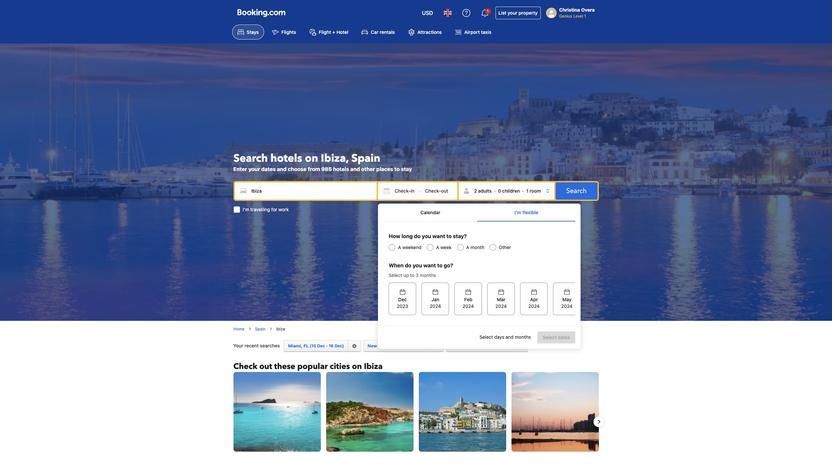 Task type: locate. For each thing, give the bounding box(es) containing it.
searches
[[260, 343, 280, 349]]

do up up
[[405, 262, 411, 268]]

1 a from the left
[[398, 244, 401, 250]]

las
[[450, 343, 458, 349]]

hotels up choose
[[270, 151, 302, 166]]

out right svg image
[[441, 188, 448, 194]]

jan) for las vegas, nv
[[502, 344, 511, 349]]

2 jan) from the left
[[502, 344, 511, 349]]

you right long
[[422, 233, 431, 239]]

1 horizontal spatial jan)
[[502, 344, 511, 349]]

2 a from the left
[[436, 244, 439, 250]]

a for a weekend
[[398, 244, 401, 250]]

ibiza up searches on the left bottom of the page
[[276, 327, 285, 332]]

1 horizontal spatial on
[[352, 361, 362, 372]]

jan)
[[418, 344, 427, 349], [502, 344, 511, 349]]

+
[[332, 29, 335, 35], [437, 183, 440, 189]]

ibiza
[[276, 327, 285, 332], [364, 361, 383, 372]]

property
[[519, 10, 538, 16]]

2024 for may
[[561, 303, 573, 309]]

0
[[498, 188, 501, 194]]

2 horizontal spatial 1
[[584, 14, 586, 19]]

1 horizontal spatial (2
[[482, 344, 486, 349]]

(2 for las vegas, nv
[[482, 344, 486, 349]]

1 horizontal spatial dates
[[558, 335, 570, 340]]

0 vertical spatial search
[[233, 151, 268, 166]]

1 vertical spatial months
[[515, 334, 531, 340]]

1 vertical spatial you
[[413, 262, 422, 268]]

york, ny
[[378, 343, 397, 349]]

1 vertical spatial spain
[[255, 327, 266, 332]]

ibiza down new
[[364, 361, 383, 372]]

2 check- from the left
[[425, 188, 441, 194]]

· right children
[[522, 188, 524, 194]]

1
[[487, 9, 489, 14], [584, 14, 586, 19], [526, 188, 528, 194]]

stay
[[401, 166, 412, 172]]

- inside new york, ny (2 jan - 5 jan)
[[411, 344, 413, 349]]

5 2024 from the left
[[561, 303, 573, 309]]

flexible
[[522, 210, 538, 215]]

1 horizontal spatial out
[[441, 188, 448, 194]]

0 vertical spatial on
[[305, 151, 318, 166]]

0 vertical spatial your
[[508, 10, 517, 16]]

1 vertical spatial dec
[[317, 344, 325, 349]]

calendar
[[421, 210, 440, 215]]

select dates button
[[537, 332, 575, 343]]

hotels down ibiza,
[[333, 166, 349, 172]]

dec inside dec 2023
[[398, 297, 407, 302]]

0 vertical spatial dates
[[261, 166, 276, 172]]

+ left hotel
[[332, 29, 335, 35]]

- down "days"
[[496, 344, 498, 349]]

cities
[[330, 361, 350, 372]]

jan inside jan 2024
[[431, 297, 439, 302]]

0 vertical spatial out
[[441, 188, 448, 194]]

enter
[[233, 166, 247, 172]]

and right "days"
[[506, 334, 514, 340]]

your
[[508, 10, 517, 16], [248, 166, 260, 172]]

0 vertical spatial +
[[332, 29, 335, 35]]

1 vertical spatial your
[[248, 166, 260, 172]]

las vegas, nv (2 jan - 5 jan)
[[450, 343, 511, 349]]

svg image
[[425, 188, 432, 194]]

usd
[[422, 10, 433, 16]]

i'm left flexible
[[514, 210, 521, 215]]

1 2024 from the left
[[430, 303, 441, 309]]

christina overa genius level 1
[[559, 7, 595, 19]]

3 2024 from the left
[[496, 303, 507, 309]]

1 horizontal spatial jan
[[431, 297, 439, 302]]

2024 down apr
[[528, 303, 540, 309]]

1 horizontal spatial your
[[508, 10, 517, 16]]

from
[[308, 166, 320, 172]]

check-out
[[425, 188, 448, 194]]

check- right svg icon
[[395, 188, 411, 194]]

0 horizontal spatial jan)
[[418, 344, 427, 349]]

1 left list
[[487, 9, 489, 14]]

to left stay
[[394, 166, 400, 172]]

0 horizontal spatial check-
[[395, 188, 411, 194]]

jan) for new york, ny
[[418, 344, 427, 349]]

0 vertical spatial ibiza
[[276, 327, 285, 332]]

2 horizontal spatial select
[[543, 335, 557, 340]]

i'm travelling for work
[[243, 207, 289, 212]]

jan right york, ny
[[403, 344, 410, 349]]

2024 for jan
[[430, 303, 441, 309]]

0 horizontal spatial and
[[277, 166, 287, 172]]

your right enter at the left
[[248, 166, 260, 172]]

(2
[[398, 344, 402, 349], [482, 344, 486, 349]]

hotels
[[270, 151, 302, 166], [333, 166, 349, 172]]

1 vertical spatial on
[[352, 361, 362, 372]]

a left week
[[436, 244, 439, 250]]

your right list
[[508, 10, 517, 16]]

- inside las vegas, nv (2 jan - 5 jan)
[[496, 344, 498, 349]]

0 horizontal spatial 1
[[487, 9, 489, 14]]

(2 inside las vegas, nv (2 jan - 5 jan)
[[482, 344, 486, 349]]

3 a from the left
[[466, 244, 469, 250]]

- left 16
[[326, 344, 328, 349]]

on right cities on the bottom of page
[[352, 361, 362, 372]]

0 horizontal spatial out
[[259, 361, 272, 372]]

0 horizontal spatial (2
[[398, 344, 402, 349]]

0 horizontal spatial select
[[389, 272, 402, 278]]

1 left 'room'
[[526, 188, 528, 194]]

search for search
[[566, 186, 587, 195]]

a left month at the right of the page
[[466, 244, 469, 250]]

dec inside miami, fl (15 dec - 16 dec)
[[317, 344, 325, 349]]

ibiza link
[[276, 327, 285, 332]]

0 horizontal spatial your
[[248, 166, 260, 172]]

1 vertical spatial out
[[259, 361, 272, 372]]

2024 right 2023
[[430, 303, 441, 309]]

1 check- from the left
[[395, 188, 411, 194]]

jan) inside new york, ny (2 jan - 5 jan)
[[418, 344, 427, 349]]

select days and months
[[480, 334, 531, 340]]

0 horizontal spatial a
[[398, 244, 401, 250]]

jan
[[431, 297, 439, 302], [403, 344, 410, 349], [487, 344, 495, 349]]

985
[[321, 166, 332, 172]]

jan for new york, ny
[[403, 344, 410, 349]]

0 horizontal spatial spain
[[255, 327, 266, 332]]

5 inside new york, ny (2 jan - 5 jan)
[[414, 344, 417, 349]]

out left these
[[259, 361, 272, 372]]

1 horizontal spatial i'm
[[514, 210, 521, 215]]

i'm for i'm flexible
[[514, 210, 521, 215]]

5 for las vegas, nv
[[499, 344, 501, 349]]

0 horizontal spatial dates
[[261, 166, 276, 172]]

dec)
[[335, 344, 344, 349]]

0 vertical spatial dec
[[398, 297, 407, 302]]

check-
[[395, 188, 411, 194], [425, 188, 441, 194]]

san antonio 172 hotels image
[[233, 372, 321, 453]]

jan) inside las vegas, nv (2 jan - 5 jan)
[[502, 344, 511, 349]]

1 horizontal spatial check-
[[425, 188, 441, 194]]

tab list inside search field
[[383, 204, 575, 222]]

to inside search hotels on ibiza, spain enter your dates and choose from 985 hotels and other places to stay
[[394, 166, 400, 172]]

1 horizontal spatial +
[[437, 183, 440, 189]]

want left the go?
[[423, 262, 436, 268]]

5 inside las vegas, nv (2 jan - 5 jan)
[[499, 344, 501, 349]]

1 horizontal spatial hotels
[[333, 166, 349, 172]]

0 horizontal spatial -
[[326, 344, 328, 349]]

how
[[389, 233, 400, 239]]

2024
[[430, 303, 441, 309], [463, 303, 474, 309], [496, 303, 507, 309], [528, 303, 540, 309], [561, 303, 573, 309]]

your
[[233, 343, 243, 349]]

(2 for new york, ny
[[398, 344, 402, 349]]

1 5 from the left
[[414, 344, 417, 349]]

recent
[[245, 343, 259, 349]]

in
[[411, 188, 415, 194]]

1 horizontal spatial spain
[[351, 151, 380, 166]]

genius
[[559, 14, 572, 19]]

and
[[277, 166, 287, 172], [350, 166, 360, 172], [506, 334, 514, 340]]

your inside search hotels on ibiza, spain enter your dates and choose from 985 hotels and other places to stay
[[248, 166, 260, 172]]

0 horizontal spatial search
[[233, 151, 268, 166]]

new
[[368, 343, 377, 349]]

1 inside christina overa genius level 1
[[584, 14, 586, 19]]

2 - from the left
[[411, 344, 413, 349]]

do right long
[[414, 233, 421, 239]]

1 horizontal spatial a
[[436, 244, 439, 250]]

check- right in
[[425, 188, 441, 194]]

(2 right york, ny
[[398, 344, 402, 349]]

2024 down may
[[561, 303, 573, 309]]

1 horizontal spatial ·
[[522, 188, 524, 194]]

1 horizontal spatial and
[[350, 166, 360, 172]]

check- for out
[[425, 188, 441, 194]]

1 horizontal spatial months
[[515, 334, 531, 340]]

1 horizontal spatial do
[[414, 233, 421, 239]]

1 vertical spatial dates
[[558, 335, 570, 340]]

jan inside new york, ny (2 jan - 5 jan)
[[403, 344, 410, 349]]

+ right svg image
[[437, 183, 440, 189]]

·
[[494, 188, 496, 194], [522, 188, 524, 194]]

0 horizontal spatial dec
[[317, 344, 325, 349]]

jan inside las vegas, nv (2 jan - 5 jan)
[[487, 344, 495, 349]]

tab list containing calendar
[[383, 204, 575, 222]]

dec right (15
[[317, 344, 325, 349]]

months right "days"
[[515, 334, 531, 340]]

stays link
[[232, 25, 264, 40]]

search for search hotels on ibiza, spain enter your dates and choose from 985 hotels and other places to stay
[[233, 151, 268, 166]]

search inside button
[[566, 186, 587, 195]]

2 2024 from the left
[[463, 303, 474, 309]]

1 horizontal spatial ibiza
[[364, 361, 383, 372]]

2024 down feb
[[463, 303, 474, 309]]

jan left feb
[[431, 297, 439, 302]]

3 - from the left
[[496, 344, 498, 349]]

0 horizontal spatial 5
[[414, 344, 417, 349]]

(2 right vegas, nv
[[482, 344, 486, 349]]

a down how
[[398, 244, 401, 250]]

dec
[[398, 297, 407, 302], [317, 344, 325, 349]]

5 right york, ny
[[414, 344, 417, 349]]

search inside search hotels on ibiza, spain enter your dates and choose from 985 hotels and other places to stay
[[233, 151, 268, 166]]

out
[[441, 188, 448, 194], [259, 361, 272, 372]]

1 horizontal spatial 5
[[499, 344, 501, 349]]

attractions
[[417, 29, 442, 35]]

2 5 from the left
[[499, 344, 501, 349]]

1 (2 from the left
[[398, 344, 402, 349]]

select for select dates
[[543, 335, 557, 340]]

2 horizontal spatial -
[[496, 344, 498, 349]]

1 vertical spatial +
[[437, 183, 440, 189]]

spain up the your recent searches
[[255, 327, 266, 332]]

to left the go?
[[437, 262, 443, 268]]

1 horizontal spatial dec
[[398, 297, 407, 302]]

jan) left las
[[418, 344, 427, 349]]

ibiza,
[[321, 151, 349, 166]]

and left other
[[350, 166, 360, 172]]

5 down "days"
[[499, 344, 501, 349]]

1 - from the left
[[326, 344, 328, 349]]

0 horizontal spatial on
[[305, 151, 318, 166]]

jan down "days"
[[487, 344, 495, 349]]

check out these popular cities on ibiza
[[233, 361, 383, 372]]

select inside button
[[543, 335, 557, 340]]

1 vertical spatial ibiza
[[364, 361, 383, 372]]

calendar button
[[383, 204, 477, 221]]

new york, ny (2 jan - 5 jan)
[[368, 343, 427, 349]]

spain up other
[[351, 151, 380, 166]]

1 button
[[477, 5, 493, 21]]

0 horizontal spatial i'm
[[243, 207, 249, 212]]

dec up 2023
[[398, 297, 407, 302]]

(15
[[310, 344, 316, 349]]

car rentals link
[[356, 25, 400, 40]]

months right the 3
[[420, 272, 436, 278]]

jan) down select days and months
[[502, 344, 511, 349]]

work
[[278, 207, 289, 212]]

2023
[[397, 303, 408, 309]]

ibiza town 238 hotels image
[[419, 372, 506, 453]]

0 horizontal spatial jan
[[403, 344, 410, 349]]

1 inside button
[[487, 9, 489, 14]]

2 horizontal spatial and
[[506, 334, 514, 340]]

a weekend
[[398, 244, 422, 250]]

i'm inside button
[[514, 210, 521, 215]]

0 vertical spatial spain
[[351, 151, 380, 166]]

mar
[[497, 297, 505, 302]]

1 horizontal spatial search
[[566, 186, 587, 195]]

1 vertical spatial do
[[405, 262, 411, 268]]

spain
[[351, 151, 380, 166], [255, 327, 266, 332]]

1 horizontal spatial 1
[[526, 188, 528, 194]]

0 horizontal spatial hotels
[[270, 151, 302, 166]]

2 horizontal spatial jan
[[487, 344, 495, 349]]

2024 for apr
[[528, 303, 540, 309]]

1 inside search field
[[526, 188, 528, 194]]

select
[[389, 272, 402, 278], [480, 334, 493, 340], [543, 335, 557, 340]]

a for a month
[[466, 244, 469, 250]]

1 vertical spatial search
[[566, 186, 587, 195]]

places
[[376, 166, 393, 172]]

jan for las vegas, nv
[[487, 344, 495, 349]]

months
[[420, 272, 436, 278], [515, 334, 531, 340]]

spain inside search hotels on ibiza, spain enter your dates and choose from 985 hotels and other places to stay
[[351, 151, 380, 166]]

(2 inside new york, ny (2 jan - 5 jan)
[[398, 344, 402, 349]]

- right york, ny
[[411, 344, 413, 349]]

miami,&nbsp;fl
 - remove this item from your recent searches image
[[352, 344, 357, 348]]

1 jan) from the left
[[418, 344, 427, 349]]

taxis
[[481, 29, 491, 35]]

list your property
[[498, 10, 538, 16]]

dates
[[261, 166, 276, 172], [558, 335, 570, 340]]

2024 for mar
[[496, 303, 507, 309]]

1 horizontal spatial select
[[480, 334, 493, 340]]

vegas, nv
[[459, 343, 481, 349]]

search hotels on ibiza, spain enter your dates and choose from 985 hotels and other places to stay
[[233, 151, 412, 172]]

2 (2 from the left
[[482, 344, 486, 349]]

1 vertical spatial want
[[423, 262, 436, 268]]

a week
[[436, 244, 452, 250]]

on up from
[[305, 151, 318, 166]]

select dates
[[543, 335, 570, 340]]

1 vertical spatial hotels
[[333, 166, 349, 172]]

None search field
[[233, 181, 599, 349]]

how long do you want to stay?
[[389, 233, 467, 239]]

car rentals
[[371, 29, 395, 35]]

list
[[498, 10, 506, 16]]

0 horizontal spatial months
[[420, 272, 436, 278]]

you up the 3
[[413, 262, 422, 268]]

tab list
[[383, 204, 575, 222]]

0 horizontal spatial ·
[[494, 188, 496, 194]]

stays
[[247, 29, 259, 35]]

i'm left "travelling"
[[243, 207, 249, 212]]

4 2024 from the left
[[528, 303, 540, 309]]

and left choose
[[277, 166, 287, 172]]

-
[[326, 344, 328, 349], [411, 344, 413, 349], [496, 344, 498, 349]]

1 down overa on the top right
[[584, 14, 586, 19]]

1 horizontal spatial -
[[411, 344, 413, 349]]

· left 0
[[494, 188, 496, 194]]

2 · from the left
[[522, 188, 524, 194]]

want up a week
[[432, 233, 445, 239]]

2 horizontal spatial a
[[466, 244, 469, 250]]

2024 down mar at the right of page
[[496, 303, 507, 309]]



Task type: describe. For each thing, give the bounding box(es) containing it.
select for select up to 3 months
[[389, 272, 402, 278]]

your recent searches
[[233, 343, 280, 349]]

level
[[573, 14, 583, 19]]

may 2024
[[561, 297, 573, 309]]

2 adults · 0 children · 1 room
[[474, 188, 541, 194]]

- for new
[[411, 344, 413, 349]]

overa
[[581, 7, 595, 13]]

room
[[530, 188, 541, 194]]

- inside miami, fl (15 dec - 16 dec)
[[326, 344, 328, 349]]

miami, fl (15 dec - 16 dec)
[[288, 343, 344, 349]]

mar 2024
[[496, 297, 507, 309]]

apr 2024
[[528, 297, 540, 309]]

dec 2023
[[397, 297, 408, 309]]

up
[[404, 272, 409, 278]]

these
[[274, 361, 295, 372]]

travelling
[[250, 207, 270, 212]]

select for select days and months
[[480, 334, 493, 340]]

0 vertical spatial you
[[422, 233, 431, 239]]

0 vertical spatial months
[[420, 272, 436, 278]]

out for check
[[259, 361, 272, 372]]

2024 for feb
[[463, 303, 474, 309]]

apr
[[530, 297, 538, 302]]

0 horizontal spatial ibiza
[[276, 327, 285, 332]]

when
[[389, 262, 404, 268]]

flights
[[281, 29, 296, 35]]

long
[[402, 233, 413, 239]]

search button
[[556, 182, 597, 200]]

0 vertical spatial want
[[432, 233, 445, 239]]

dates inside search hotels on ibiza, spain enter your dates and choose from 985 hotels and other places to stay
[[261, 166, 276, 172]]

hotel
[[336, 29, 348, 35]]

0 horizontal spatial +
[[332, 29, 335, 35]]

children
[[502, 188, 520, 194]]

week
[[440, 244, 452, 250]]

svg image
[[383, 188, 390, 194]]

popular
[[297, 361, 328, 372]]

to left the 3
[[410, 272, 415, 278]]

16
[[329, 344, 334, 349]]

check-in
[[395, 188, 415, 194]]

month
[[471, 244, 484, 250]]

check- for in
[[395, 188, 411, 194]]

airport taxis link
[[450, 25, 497, 40]]

home link
[[233, 326, 244, 332]]

check out these popular cities on ibiza section
[[228, 372, 604, 453]]

select up to 3 months
[[389, 272, 436, 278]]

car
[[371, 29, 379, 35]]

feb
[[464, 297, 472, 302]]

0 horizontal spatial do
[[405, 262, 411, 268]]

i'm flexible button
[[477, 204, 575, 221]]

other
[[499, 244, 511, 250]]

a for a week
[[436, 244, 439, 250]]

dates inside button
[[558, 335, 570, 340]]

next image
[[595, 418, 603, 426]]

to left stay?
[[446, 233, 452, 239]]

other
[[361, 166, 375, 172]]

days
[[494, 334, 504, 340]]

i'm flexible
[[514, 210, 538, 215]]

usd button
[[418, 5, 437, 21]]

weekend
[[402, 244, 422, 250]]

on inside search hotels on ibiza, spain enter your dates and choose from 985 hotels and other places to stay
[[305, 151, 318, 166]]

san antonio bay 65 hotels image
[[511, 372, 599, 453]]

check
[[233, 361, 257, 372]]

home
[[233, 327, 244, 332]]

feb 2024
[[463, 297, 474, 309]]

attractions link
[[403, 25, 447, 40]]

booking.com online hotel reservations image
[[237, 9, 285, 17]]

0 vertical spatial hotels
[[270, 151, 302, 166]]

5 for new york, ny
[[414, 344, 417, 349]]

a month
[[466, 244, 484, 250]]

airport
[[464, 29, 480, 35]]

none search field containing search
[[233, 181, 599, 349]]

choose
[[288, 166, 307, 172]]

3
[[416, 272, 419, 278]]

playa d'en bossa 36 hotels image
[[326, 372, 413, 453]]

flight + hotel link
[[304, 25, 354, 40]]

i'm for i'm travelling for work
[[243, 207, 249, 212]]

miami, fl
[[288, 343, 309, 349]]

airport taxis
[[464, 29, 491, 35]]

spain link
[[255, 326, 266, 332]]

adults
[[478, 188, 492, 194]]

go?
[[444, 262, 453, 268]]

jan 2024
[[430, 297, 441, 309]]

may
[[562, 297, 572, 302]]

0 vertical spatial do
[[414, 233, 421, 239]]

Please type your destination search field
[[235, 182, 377, 200]]

1 · from the left
[[494, 188, 496, 194]]

when do you want to go?
[[389, 262, 453, 268]]

- for las
[[496, 344, 498, 349]]

out for check-
[[441, 188, 448, 194]]

rentals
[[380, 29, 395, 35]]

flight + hotel
[[319, 29, 348, 35]]

2
[[474, 188, 477, 194]]

stay?
[[453, 233, 467, 239]]

christina
[[559, 7, 580, 13]]



Task type: vqa. For each thing, say whether or not it's contained in the screenshot.
San Antonio 172 hotels "Image"
yes



